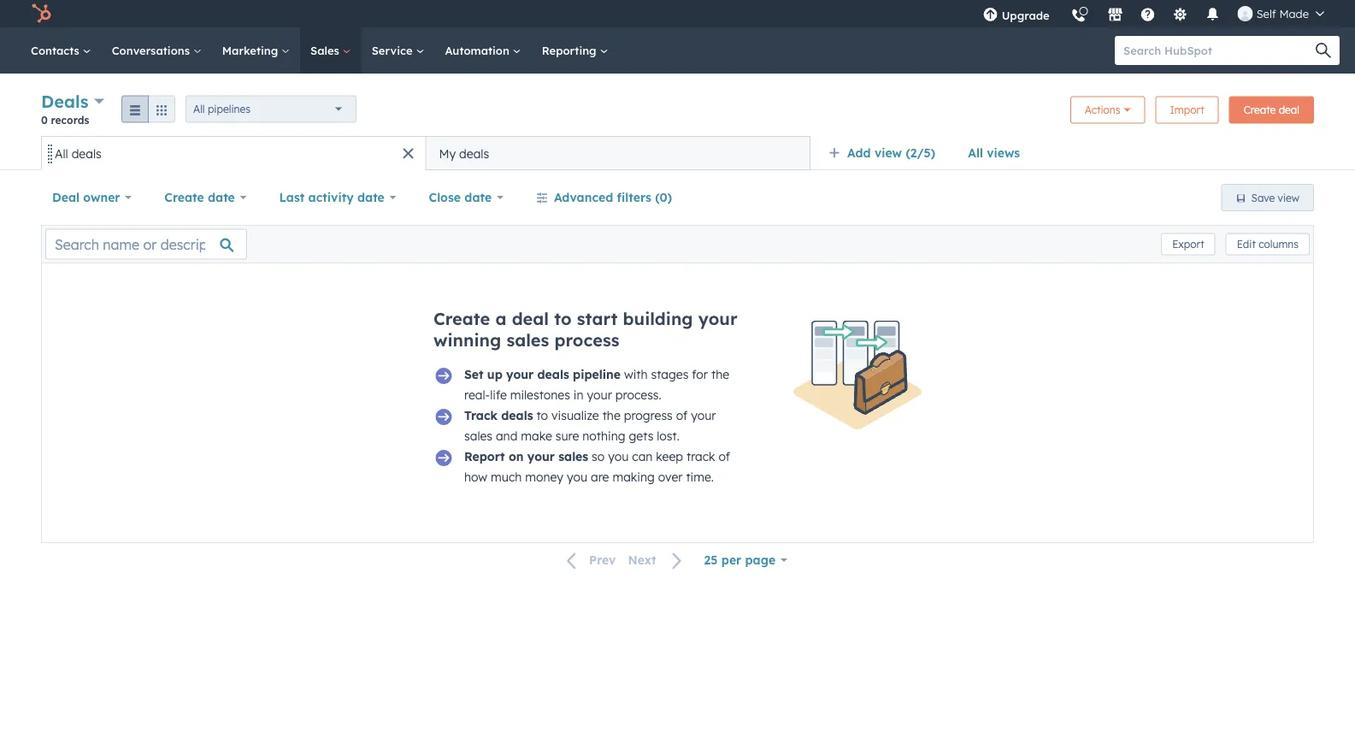 Task type: vqa. For each thing, say whether or not it's contained in the screenshot.


Task type: locate. For each thing, give the bounding box(es) containing it.
of right 'track' at the bottom of page
[[719, 449, 731, 464]]

view
[[875, 145, 903, 160], [1278, 191, 1300, 204]]

edit columns button
[[1226, 233, 1310, 255]]

sales down sure in the bottom left of the page
[[559, 449, 589, 464]]

notifications image
[[1206, 8, 1221, 23]]

3 date from the left
[[465, 190, 492, 205]]

you left are
[[567, 470, 588, 485]]

0 horizontal spatial of
[[676, 408, 688, 423]]

view right the add
[[875, 145, 903, 160]]

can
[[632, 449, 653, 464]]

1 horizontal spatial view
[[1278, 191, 1300, 204]]

settings image
[[1173, 8, 1189, 23]]

life
[[490, 387, 507, 402]]

2 vertical spatial sales
[[559, 449, 589, 464]]

last
[[279, 190, 305, 205]]

page
[[745, 553, 776, 568]]

next
[[628, 553, 657, 568]]

deals inside button
[[72, 146, 102, 161]]

2 horizontal spatial create
[[1244, 103, 1276, 116]]

0 vertical spatial create
[[1244, 103, 1276, 116]]

all
[[193, 103, 205, 115], [968, 145, 984, 160], [55, 146, 68, 161]]

keep
[[656, 449, 683, 464]]

create
[[1244, 103, 1276, 116], [164, 190, 204, 205], [434, 308, 490, 329]]

0 horizontal spatial to
[[537, 408, 548, 423]]

0 vertical spatial view
[[875, 145, 903, 160]]

2 vertical spatial create
[[434, 308, 490, 329]]

the up nothing
[[603, 408, 621, 423]]

date for close date
[[465, 190, 492, 205]]

your up 'track' at the bottom of page
[[691, 408, 716, 423]]

0 horizontal spatial the
[[603, 408, 621, 423]]

deals
[[72, 146, 102, 161], [459, 146, 489, 161], [538, 367, 570, 382], [501, 408, 533, 423]]

save
[[1252, 191, 1276, 204]]

2 horizontal spatial date
[[465, 190, 492, 205]]

my deals
[[439, 146, 489, 161]]

deal inside button
[[1279, 103, 1300, 116]]

view for add
[[875, 145, 903, 160]]

1 horizontal spatial date
[[358, 190, 385, 205]]

group
[[122, 95, 175, 123]]

create deal
[[1244, 103, 1300, 116]]

filters
[[617, 190, 652, 205]]

the inside with stages for the real-life milestones in your process.
[[712, 367, 730, 382]]

all pipelines
[[193, 103, 251, 115]]

sales down track
[[464, 429, 493, 444]]

all inside popup button
[[193, 103, 205, 115]]

per
[[722, 553, 742, 568]]

of inside so you can keep track of how much money you are making over time.
[[719, 449, 731, 464]]

create inside create a deal to start building your winning sales process
[[434, 308, 490, 329]]

create for create deal
[[1244, 103, 1276, 116]]

marketplaces image
[[1108, 8, 1124, 23]]

of up lost.
[[676, 408, 688, 423]]

self made
[[1257, 6, 1310, 21]]

1 vertical spatial to
[[537, 408, 548, 423]]

all left pipelines
[[193, 103, 205, 115]]

to inside create a deal to start building your winning sales process
[[554, 308, 572, 329]]

reporting
[[542, 43, 600, 57]]

the
[[712, 367, 730, 382], [603, 408, 621, 423]]

menu containing self made
[[973, 0, 1335, 34]]

making
[[613, 470, 655, 485]]

1 horizontal spatial deal
[[1279, 103, 1300, 116]]

1 horizontal spatial you
[[608, 449, 629, 464]]

0 vertical spatial to
[[554, 308, 572, 329]]

0 vertical spatial sales
[[507, 329, 549, 351]]

my
[[439, 146, 456, 161]]

of inside the to visualize the progress of your sales and make sure nothing gets lost.
[[676, 408, 688, 423]]

all inside button
[[55, 146, 68, 161]]

(0)
[[655, 190, 672, 205]]

deals button
[[41, 89, 104, 114]]

view inside save view button
[[1278, 191, 1300, 204]]

1 horizontal spatial create
[[434, 308, 490, 329]]

create inside button
[[1244, 103, 1276, 116]]

1 vertical spatial deal
[[512, 308, 549, 329]]

deals down the records
[[72, 146, 102, 161]]

create inside popup button
[[164, 190, 204, 205]]

to
[[554, 308, 572, 329], [537, 408, 548, 423]]

0 vertical spatial you
[[608, 449, 629, 464]]

how
[[464, 470, 488, 485]]

deals up and
[[501, 408, 533, 423]]

to inside the to visualize the progress of your sales and make sure nothing gets lost.
[[537, 408, 548, 423]]

create down search hubspot search box
[[1244, 103, 1276, 116]]

sales
[[507, 329, 549, 351], [464, 429, 493, 444], [559, 449, 589, 464]]

0 horizontal spatial you
[[567, 470, 588, 485]]

0 vertical spatial of
[[676, 408, 688, 423]]

1 horizontal spatial of
[[719, 449, 731, 464]]

0 horizontal spatial all
[[55, 146, 68, 161]]

stages
[[651, 367, 689, 382]]

are
[[591, 470, 609, 485]]

report on your sales
[[464, 449, 589, 464]]

0 vertical spatial the
[[712, 367, 730, 382]]

owner
[[83, 190, 120, 205]]

group inside deals banner
[[122, 95, 175, 123]]

view inside add view (2/5) popup button
[[875, 145, 903, 160]]

all down the 0 records on the top left of page
[[55, 146, 68, 161]]

the inside the to visualize the progress of your sales and make sure nothing gets lost.
[[603, 408, 621, 423]]

deals banner
[[41, 89, 1315, 136]]

1 vertical spatial view
[[1278, 191, 1300, 204]]

menu
[[973, 0, 1335, 34]]

1 vertical spatial create
[[164, 190, 204, 205]]

date down all deals button
[[208, 190, 235, 205]]

Search HubSpot search field
[[1115, 36, 1325, 65]]

sales up set up your deals pipeline
[[507, 329, 549, 351]]

0 vertical spatial deal
[[1279, 103, 1300, 116]]

to down milestones
[[537, 408, 548, 423]]

automation link
[[435, 27, 532, 74]]

1 date from the left
[[208, 190, 235, 205]]

your
[[699, 308, 738, 329], [506, 367, 534, 382], [587, 387, 612, 402], [691, 408, 716, 423], [528, 449, 555, 464]]

edit columns
[[1237, 238, 1299, 251]]

with
[[624, 367, 648, 382]]

actions button
[[1071, 96, 1146, 124]]

self
[[1257, 6, 1277, 21]]

2 horizontal spatial all
[[968, 145, 984, 160]]

1 vertical spatial of
[[719, 449, 731, 464]]

search button
[[1308, 36, 1340, 65]]

your right up
[[506, 367, 534, 382]]

of
[[676, 408, 688, 423], [719, 449, 731, 464]]

0 horizontal spatial create
[[164, 190, 204, 205]]

25
[[704, 553, 718, 568]]

notifications button
[[1199, 0, 1228, 27]]

0 horizontal spatial sales
[[464, 429, 493, 444]]

view right save
[[1278, 191, 1300, 204]]

0 horizontal spatial date
[[208, 190, 235, 205]]

report
[[464, 449, 505, 464]]

sure
[[556, 429, 579, 444]]

date right close
[[465, 190, 492, 205]]

1 horizontal spatial to
[[554, 308, 572, 329]]

progress
[[624, 408, 673, 423]]

date right the 'activity'
[[358, 190, 385, 205]]

create up search name or description search box
[[164, 190, 204, 205]]

service
[[372, 43, 416, 57]]

view for save
[[1278, 191, 1300, 204]]

1 horizontal spatial sales
[[507, 329, 549, 351]]

1 horizontal spatial all
[[193, 103, 205, 115]]

reporting link
[[532, 27, 619, 74]]

to visualize the progress of your sales and make sure nothing gets lost.
[[464, 408, 716, 444]]

help button
[[1134, 0, 1163, 27]]

0 horizontal spatial deal
[[512, 308, 549, 329]]

deals inside button
[[459, 146, 489, 161]]

lost.
[[657, 429, 680, 444]]

deals right the my
[[459, 146, 489, 161]]

create date
[[164, 190, 235, 205]]

create for create a deal to start building your winning sales process
[[434, 308, 490, 329]]

milestones
[[510, 387, 570, 402]]

the right "for" at the right of the page
[[712, 367, 730, 382]]

create left a
[[434, 308, 490, 329]]

2 horizontal spatial sales
[[559, 449, 589, 464]]

winning
[[434, 329, 501, 351]]

your down pipeline on the left of the page
[[587, 387, 612, 402]]

to left the start
[[554, 308, 572, 329]]

1 horizontal spatial the
[[712, 367, 730, 382]]

all left views
[[968, 145, 984, 160]]

you right so
[[608, 449, 629, 464]]

your up "for" at the right of the page
[[699, 308, 738, 329]]

deal owner button
[[41, 180, 143, 215]]

deals for all deals
[[72, 146, 102, 161]]

visualize
[[552, 408, 599, 423]]

pipelines
[[208, 103, 251, 115]]

ruby anderson image
[[1238, 6, 1254, 21]]

1 vertical spatial sales
[[464, 429, 493, 444]]

1 vertical spatial the
[[603, 408, 621, 423]]

import button
[[1156, 96, 1219, 124]]

time.
[[686, 470, 714, 485]]

0 horizontal spatial view
[[875, 145, 903, 160]]



Task type: describe. For each thing, give the bounding box(es) containing it.
your up money
[[528, 449, 555, 464]]

deal owner
[[52, 190, 120, 205]]

all for all views
[[968, 145, 984, 160]]

records
[[51, 113, 89, 126]]

hubspot link
[[21, 3, 64, 24]]

real-
[[464, 387, 490, 402]]

(2/5)
[[906, 145, 936, 160]]

service link
[[362, 27, 435, 74]]

deal inside create a deal to start building your winning sales process
[[512, 308, 549, 329]]

so
[[592, 449, 605, 464]]

next button
[[622, 549, 693, 572]]

your inside create a deal to start building your winning sales process
[[699, 308, 738, 329]]

track
[[687, 449, 716, 464]]

with stages for the real-life milestones in your process.
[[464, 367, 730, 402]]

nothing
[[583, 429, 626, 444]]

create deal button
[[1230, 96, 1315, 124]]

Search name or description search field
[[45, 229, 247, 260]]

your inside with stages for the real-life milestones in your process.
[[587, 387, 612, 402]]

deals for my deals
[[459, 146, 489, 161]]

hubspot image
[[31, 3, 51, 24]]

make
[[521, 429, 552, 444]]

0 records
[[41, 113, 89, 126]]

my deals button
[[426, 136, 811, 170]]

calling icon button
[[1065, 2, 1094, 27]]

save view
[[1252, 191, 1300, 204]]

sales link
[[300, 27, 362, 74]]

add view (2/5)
[[848, 145, 936, 160]]

pipeline
[[573, 367, 621, 382]]

0
[[41, 113, 48, 126]]

marketplaces button
[[1098, 0, 1134, 27]]

self made button
[[1228, 0, 1335, 27]]

upgrade image
[[983, 8, 999, 23]]

actions
[[1085, 103, 1121, 116]]

25 per page
[[704, 553, 776, 568]]

deals for track deals
[[501, 408, 533, 423]]

made
[[1280, 6, 1310, 21]]

export button
[[1162, 233, 1216, 255]]

sales
[[311, 43, 343, 57]]

1 vertical spatial you
[[567, 470, 588, 485]]

close
[[429, 190, 461, 205]]

track
[[464, 408, 498, 423]]

advanced filters (0) button
[[525, 180, 684, 215]]

track deals
[[464, 408, 533, 423]]

conversations link
[[102, 27, 212, 74]]

all for all pipelines
[[193, 103, 205, 115]]

views
[[987, 145, 1021, 160]]

contacts
[[31, 43, 83, 57]]

settings link
[[1163, 0, 1199, 27]]

prev
[[589, 553, 616, 568]]

close date button
[[418, 180, 515, 215]]

set up your deals pipeline
[[464, 367, 621, 382]]

save view button
[[1222, 184, 1315, 211]]

import
[[1171, 103, 1205, 116]]

contacts link
[[21, 27, 102, 74]]

automation
[[445, 43, 513, 57]]

add view (2/5) button
[[818, 136, 957, 170]]

last activity date
[[279, 190, 385, 205]]

marketing link
[[212, 27, 300, 74]]

close date
[[429, 190, 492, 205]]

deals
[[41, 91, 89, 112]]

all deals button
[[41, 136, 426, 170]]

and
[[496, 429, 518, 444]]

your inside the to visualize the progress of your sales and make sure nothing gets lost.
[[691, 408, 716, 423]]

all pipelines button
[[186, 95, 357, 123]]

advanced
[[554, 190, 614, 205]]

sales inside create a deal to start building your winning sales process
[[507, 329, 549, 351]]

search image
[[1316, 43, 1332, 58]]

all views link
[[957, 136, 1032, 170]]

in
[[574, 387, 584, 402]]

so you can keep track of how much money you are making over time.
[[464, 449, 731, 485]]

upgrade
[[1002, 8, 1050, 22]]

much
[[491, 470, 522, 485]]

create a deal to start building your winning sales process
[[434, 308, 738, 351]]

building
[[623, 308, 693, 329]]

deal
[[52, 190, 80, 205]]

advanced filters (0)
[[554, 190, 672, 205]]

all deals
[[55, 146, 102, 161]]

deals up milestones
[[538, 367, 570, 382]]

date for create date
[[208, 190, 235, 205]]

all views
[[968, 145, 1021, 160]]

money
[[525, 470, 564, 485]]

pagination navigation
[[557, 549, 693, 572]]

for
[[692, 367, 708, 382]]

on
[[509, 449, 524, 464]]

conversations
[[112, 43, 193, 57]]

set
[[464, 367, 484, 382]]

help image
[[1141, 8, 1156, 23]]

prev button
[[557, 549, 622, 572]]

2 date from the left
[[358, 190, 385, 205]]

calling icon image
[[1072, 9, 1087, 24]]

all for all deals
[[55, 146, 68, 161]]

create for create date
[[164, 190, 204, 205]]

process
[[555, 329, 620, 351]]

over
[[658, 470, 683, 485]]

sales inside the to visualize the progress of your sales and make sure nothing gets lost.
[[464, 429, 493, 444]]

columns
[[1259, 238, 1299, 251]]

process.
[[616, 387, 662, 402]]

add
[[848, 145, 871, 160]]

up
[[487, 367, 503, 382]]



